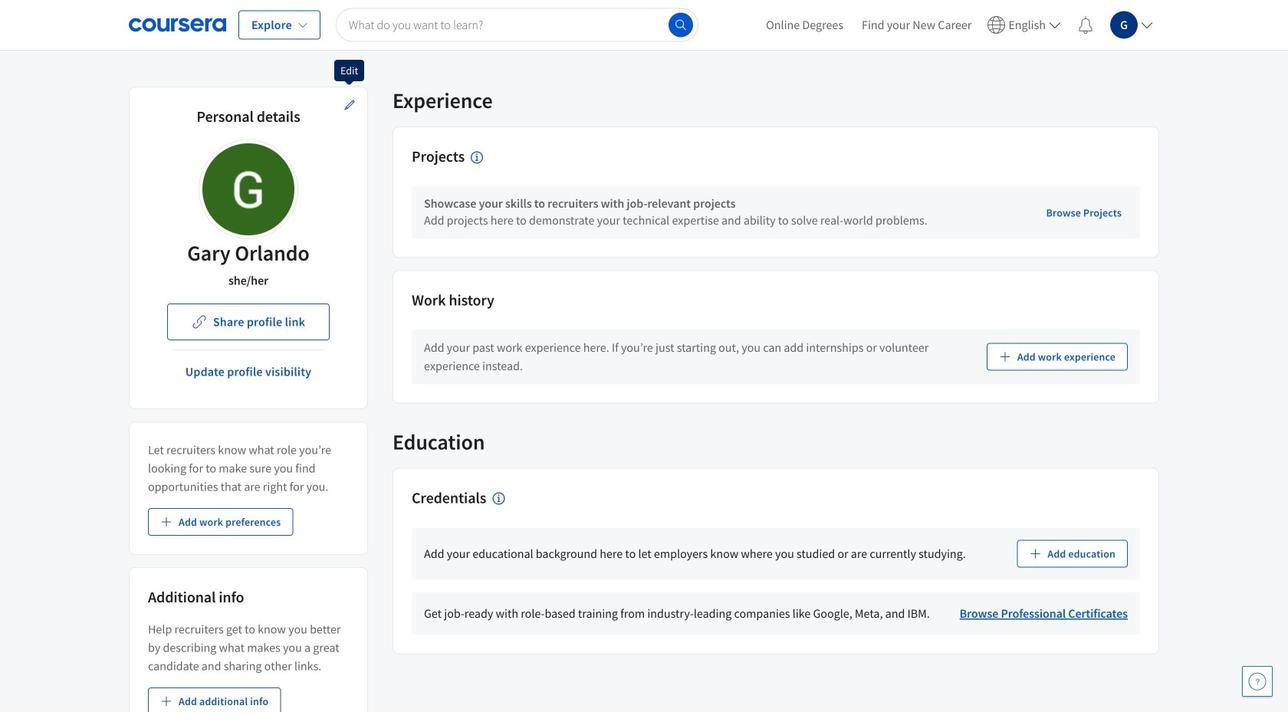 Task type: locate. For each thing, give the bounding box(es) containing it.
information about credentials section image
[[493, 493, 505, 505]]

edit personal details. image
[[344, 99, 356, 111]]

coursera image
[[129, 13, 226, 37]]

menu
[[757, 0, 1160, 50]]

None search field
[[336, 8, 699, 42]]



Task type: describe. For each thing, give the bounding box(es) containing it.
information about the projects section image
[[471, 151, 483, 164]]

help center image
[[1249, 673, 1267, 691]]

profile photo image
[[203, 143, 295, 236]]

What do you want to learn? text field
[[336, 8, 699, 42]]



Task type: vqa. For each thing, say whether or not it's contained in the screenshot.
'Degrees'
no



